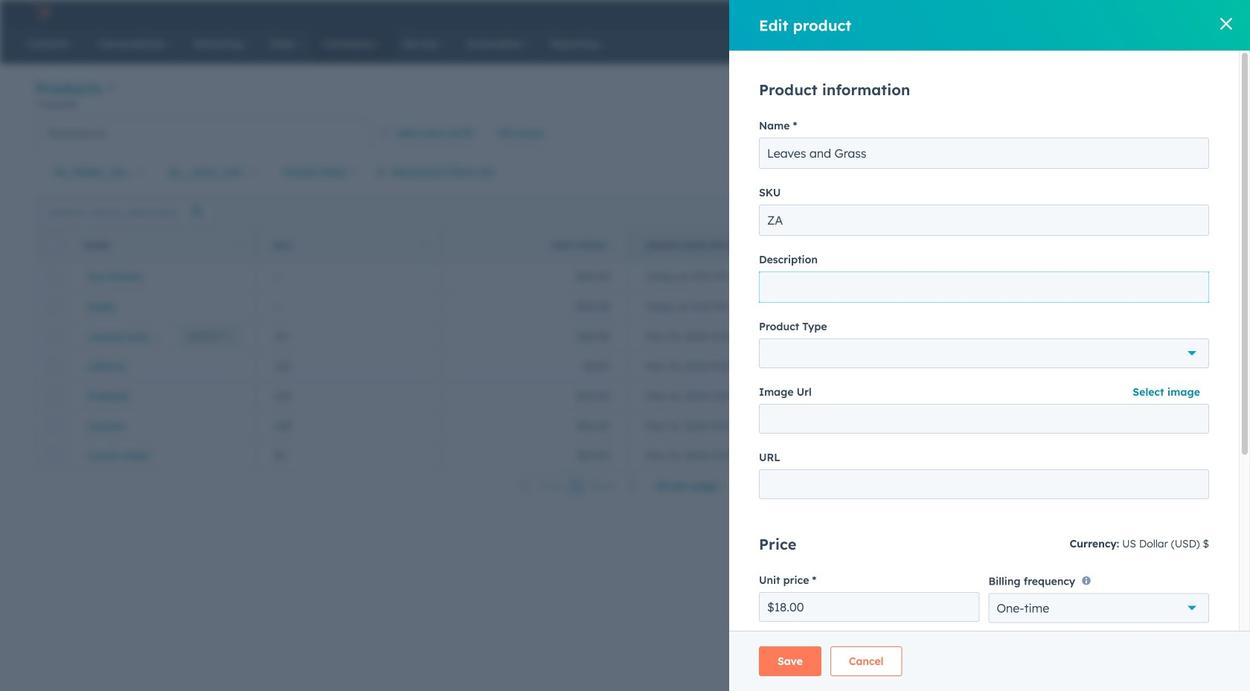 Task type: locate. For each thing, give the bounding box(es) containing it.
1 press to sort. image from the left
[[237, 239, 243, 250]]

1 horizontal spatial press to sort. element
[[423, 239, 429, 252]]

press to sort. image
[[237, 239, 243, 250], [610, 239, 616, 250]]

close image
[[1220, 18, 1232, 30]]

0 horizontal spatial press to sort. image
[[237, 239, 243, 250]]

dialog
[[729, 0, 1250, 691]]

3 press to sort. element from the left
[[610, 239, 616, 252]]

2 press to sort. element from the left
[[423, 239, 429, 252]]

None text field
[[759, 138, 1209, 169], [759, 205, 1209, 236], [759, 404, 1209, 434], [759, 470, 1209, 499], [759, 592, 980, 622], [759, 138, 1209, 169], [759, 205, 1209, 236], [759, 404, 1209, 434], [759, 470, 1209, 499], [759, 592, 980, 622]]

0 horizontal spatial press to sort. element
[[237, 239, 243, 252]]

1 horizontal spatial press to sort. image
[[610, 239, 616, 250]]

menu
[[902, 0, 1232, 24]]

press to sort. element
[[237, 239, 243, 252], [423, 239, 429, 252], [610, 239, 616, 252]]

1 press to sort. element from the left
[[237, 239, 243, 252]]

None text field
[[759, 272, 1209, 303]]

banner
[[36, 77, 1214, 118]]

2 horizontal spatial press to sort. element
[[610, 239, 616, 252]]

Search HubSpot search field
[[1041, 31, 1198, 57]]



Task type: describe. For each thing, give the bounding box(es) containing it.
terry turtle image
[[1123, 5, 1137, 19]]

pagination navigation
[[512, 476, 647, 496]]

2 press to sort. image from the left
[[610, 239, 616, 250]]

Search name, description, or SKU search field
[[39, 199, 215, 226]]

marketplaces image
[[1011, 7, 1024, 20]]



Task type: vqa. For each thing, say whether or not it's contained in the screenshot.
the right the Press to sort. ELEMENT
yes



